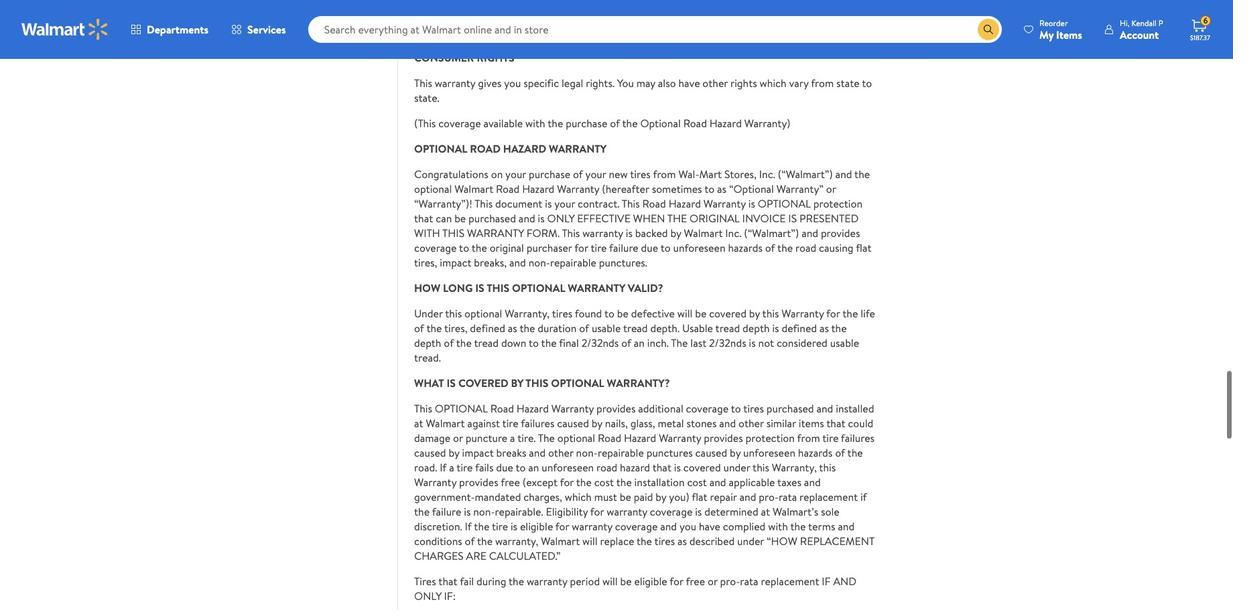 Task type: locate. For each thing, give the bounding box(es) containing it.
2 horizontal spatial or
[[826, 179, 836, 194]]

0 vertical spatial an
[[634, 333, 645, 348]]

be inside tires that fail during the warranty period will be eligible for free or pro-rata replacement if and only if:
[[620, 572, 632, 586]]

2 vertical spatial is
[[447, 373, 456, 388]]

defective
[[631, 304, 675, 318]]

0 vertical spatial impact
[[440, 253, 472, 267]]

0 vertical spatial under
[[724, 458, 751, 473]]

2 vertical spatial or
[[708, 572, 718, 586]]

0 vertical spatial which
[[760, 73, 787, 88]]

services button
[[220, 13, 297, 46]]

replacement inside tires that fail during the warranty period will be eligible for free or pro-rata replacement if and only if:
[[761, 572, 820, 586]]

covered up repair
[[684, 458, 721, 473]]

as inside this optional road hazard warranty provides additional coverage to tires purchased and installed at walmart against tire failures caused by nails, glass, metal stones and other similar items that could damage or puncture a tire. the optional road hazard warranty provides protection from tire failures caused by impact breaks and other non-repairable punctures caused by unforeseen hazards of the road. if a tire fails due to an unforeseen road hazard that is covered under this warranty, this warranty provides free (except for the cost the installation cost and applicable taxes and government-mandated charges, which must be paid by you) flat repair and pro-rata replacement if the failure is non-repairable. eligibility for warranty coverage is determined at walmart's sole discretion. if the tire is eligible for warranty coverage and you have complied with the terms and conditions of the warranty, walmart will replace the tires as described under "how replacement charges are calculated."
[[678, 532, 687, 546]]

0 vertical spatial replacement
[[800, 487, 858, 502]]

hazard
[[710, 113, 742, 128], [522, 179, 555, 194], [669, 194, 701, 208], [517, 399, 549, 414], [624, 428, 657, 443]]

rights.
[[586, 73, 615, 88]]

provides down warranty?
[[597, 399, 636, 414]]

tire down mandated
[[492, 517, 508, 532]]

coverage down installation
[[650, 502, 693, 517]]

other inside this warranty gives you specific legal rights. you may also have other rights which vary from state to state.
[[703, 73, 728, 88]]

0 horizontal spatial unforeseen
[[542, 458, 594, 473]]

be
[[455, 208, 466, 223], [617, 304, 629, 318], [695, 304, 707, 318], [620, 487, 631, 502], [620, 572, 632, 586]]

non- inside congratulations on your purchase of your new tires from wal-mart stores, inc. ("walmart") and the optional walmart road hazard warranty (hereafter sometimes to as "optional warranty" or "warranty")! this document is your contract. this road hazard warranty is optional protection that can be purchased and is only effective when the original invoice is presented with this warranty form. this warranty is backed by walmart inc. ("walmart") and provides coverage to the original purchaser for tire failure due to unforeseen hazards of the road causing flat tires, impact breaks, and non-repairable punctures.
[[529, 253, 550, 267]]

as inside congratulations on your purchase of your new tires from wal-mart stores, inc. ("walmart") and the optional walmart road hazard warranty (hereafter sometimes to as "optional warranty" or "warranty")! this document is your contract. this road hazard warranty is optional protection that can be purchased and is only effective when the original invoice is presented with this warranty form. this warranty is backed by walmart inc. ("walmart") and provides coverage to the original purchaser for tire failure due to unforeseen hazards of the road causing flat tires, impact breaks, and non-repairable punctures.
[[717, 179, 727, 194]]

an right breaks
[[528, 458, 539, 473]]

is right "long"
[[475, 278, 485, 293]]

1 vertical spatial from
[[653, 164, 676, 179]]

from
[[811, 73, 834, 88], [653, 164, 676, 179], [797, 428, 820, 443]]

if
[[861, 487, 867, 502]]

0 vertical spatial road
[[796, 238, 817, 253]]

warranty inside tires that fail during the warranty period will be eligible for free or pro-rata replacement if and only if:
[[527, 572, 568, 586]]

1 horizontal spatial tread
[[623, 318, 648, 333]]

as left "optional
[[717, 179, 727, 194]]

duration
[[538, 318, 577, 333]]

from right vary
[[811, 73, 834, 88]]

this inside this optional road hazard warranty provides additional coverage to tires purchased and installed at walmart against tire failures caused by nails, glass, metal stones and other similar items that could damage or puncture a tire. the optional road hazard warranty provides protection from tire failures caused by impact breaks and other non-repairable punctures caused by unforeseen hazards of the road. if a tire fails due to an unforeseen road hazard that is covered under this warranty, this warranty provides free (except for the cost the installation cost and applicable taxes and government-mandated charges, which must be paid by you) flat repair and pro-rata replacement if the failure is non-repairable. eligibility for warranty coverage is determined at walmart's sole discretion. if the tire is eligible for warranty coverage and you have complied with the terms and conditions of the warranty, walmart will replace the tires as described under "how replacement charges are calculated."
[[414, 399, 432, 414]]

failure inside this optional road hazard warranty provides additional coverage to tires purchased and installed at walmart against tire failures caused by nails, glass, metal stones and other similar items that could damage or puncture a tire. the optional road hazard warranty provides protection from tire failures caused by impact breaks and other non-repairable punctures caused by unforeseen hazards of the road. if a tire fails due to an unforeseen road hazard that is covered under this warranty, this warranty provides free (except for the cost the installation cost and applicable taxes and government-mandated charges, which must be paid by you) flat repair and pro-rata replacement if the failure is non-repairable. eligibility for warranty coverage is determined at walmart's sole discretion. if the tire is eligible for warranty coverage and you have complied with the terms and conditions of the warranty, walmart will replace the tires as described under "how replacement charges are calculated."
[[432, 502, 462, 517]]

due
[[641, 238, 658, 253], [496, 458, 513, 473]]

tires inside "under this optional warranty, tires found to be defective will be covered by this warranty for the life of the tires, defined as the duration of usable tread depth. usable tread depth is defined as the depth of the tread down to the final 2/32nds of an inch. the last 2/32nds is not considered usable tread."
[[552, 304, 573, 318]]

an inside this optional road hazard warranty provides additional coverage to tires purchased and installed at walmart against tire failures caused by nails, glass, metal stones and other similar items that could damage or puncture a tire. the optional road hazard warranty provides protection from tire failures caused by impact breaks and other non-repairable punctures caused by unforeseen hazards of the road. if a tire fails due to an unforeseen road hazard that is covered under this warranty, this warranty provides free (except for the cost the installation cost and applicable taxes and government-mandated charges, which must be paid by you) flat repair and pro-rata replacement if the failure is non-repairable. eligibility for warranty coverage is determined at walmart's sole discretion. if the tire is eligible for warranty coverage and you have complied with the terms and conditions of the warranty, walmart will replace the tires as described under "how replacement charges are calculated."
[[528, 458, 539, 473]]

2 2/32nds from the left
[[709, 333, 747, 348]]

unforeseen inside congratulations on your purchase of your new tires from wal-mart stores, inc. ("walmart") and the optional walmart road hazard warranty (hereafter sometimes to as "optional warranty" or "warranty")! this document is your contract. this road hazard warranty is optional protection that can be purchased and is only effective when the original invoice is presented with this warranty form. this warranty is backed by walmart inc. ("walmart") and provides coverage to the original purchaser for tire failure due to unforeseen hazards of the road causing flat tires, impact breaks, and non-repairable punctures.
[[674, 238, 726, 253]]

0 vertical spatial only
[[547, 208, 575, 223]]

road down by
[[491, 399, 514, 414]]

2 vertical spatial optional
[[558, 428, 595, 443]]

0 horizontal spatial eligible
[[520, 517, 553, 532]]

1 vertical spatial free
[[686, 572, 705, 586]]

hazards down items
[[798, 443, 833, 458]]

stones
[[687, 414, 717, 428]]

flat
[[856, 238, 872, 253], [692, 487, 708, 502]]

1 vertical spatial which
[[565, 487, 592, 502]]

1 vertical spatial or
[[453, 428, 463, 443]]

0 vertical spatial flat
[[856, 238, 872, 253]]

protection inside this optional road hazard warranty provides additional coverage to tires purchased and installed at walmart against tire failures caused by nails, glass, metal stones and other similar items that could damage or puncture a tire. the optional road hazard warranty provides protection from tire failures caused by impact breaks and other non-repairable punctures caused by unforeseen hazards of the road. if a tire fails due to an unforeseen road hazard that is covered under this warranty, this warranty provides free (except for the cost the installation cost and applicable taxes and government-mandated charges, which must be paid by you) flat repair and pro-rata replacement if the failure is non-repairable. eligibility for warranty coverage is determined at walmart's sole discretion. if the tire is eligible for warranty coverage and you have complied with the terms and conditions of the warranty, walmart will replace the tires as described under "how replacement charges are calculated."
[[746, 428, 795, 443]]

replacement left if on the right bottom
[[761, 572, 820, 586]]

1 vertical spatial with
[[768, 517, 788, 532]]

covered
[[709, 304, 747, 318], [684, 458, 721, 473]]

walmart down eligibility
[[541, 532, 580, 546]]

replacement up terms
[[800, 487, 858, 502]]

an left inch.
[[634, 333, 645, 348]]

congratulations
[[414, 164, 489, 179]]

optional
[[414, 179, 452, 194], [465, 304, 502, 318], [558, 428, 595, 443]]

which inside this warranty gives you specific legal rights. you may also have other rights which vary from state to state.
[[760, 73, 787, 88]]

0 vertical spatial will
[[678, 304, 693, 318]]

that right hazard
[[653, 458, 672, 473]]

additional
[[638, 399, 684, 414]]

warranty,
[[505, 304, 550, 318], [772, 458, 817, 473]]

from inside congratulations on your purchase of your new tires from wal-mart stores, inc. ("walmart") and the optional walmart road hazard warranty (hereafter sometimes to as "optional warranty" or "warranty")! this document is your contract. this road hazard warranty is optional protection that can be purchased and is only effective when the original invoice is presented with this warranty form. this warranty is backed by walmart inc. ("walmart") and provides coverage to the original purchaser for tire failure due to unforeseen hazards of the road causing flat tires, impact breaks, and non-repairable punctures.
[[653, 164, 676, 179]]

have
[[679, 73, 700, 88], [699, 517, 721, 532]]

0 horizontal spatial the
[[538, 428, 555, 443]]

of right tread. in the bottom of the page
[[444, 333, 454, 348]]

tires left found
[[552, 304, 573, 318]]

that inside congratulations on your purchase of your new tires from wal-mart stores, inc. ("walmart") and the optional walmart road hazard warranty (hereafter sometimes to as "optional warranty" or "warranty")! this document is your contract. this road hazard warranty is optional protection that can be purchased and is only effective when the original invoice is presented with this warranty form. this warranty is backed by walmart inc. ("walmart") and provides coverage to the original purchaser for tire failure due to unforeseen hazards of the road causing flat tires, impact breaks, and non-repairable punctures.
[[414, 208, 433, 223]]

1 horizontal spatial only
[[547, 208, 575, 223]]

1 vertical spatial warranty,
[[772, 458, 817, 473]]

eligible down charges,
[[520, 517, 553, 532]]

if
[[822, 572, 831, 586]]

hazards inside congratulations on your purchase of your new tires from wal-mart stores, inc. ("walmart") and the optional walmart road hazard warranty (hereafter sometimes to as "optional warranty" or "warranty")! this document is your contract. this road hazard warranty is optional protection that can be purchased and is only effective when the original invoice is presented with this warranty form. this warranty is backed by walmart inc. ("walmart") and provides coverage to the original purchaser for tire failure due to unforeseen hazards of the road causing flat tires, impact breaks, and non-repairable punctures.
[[728, 238, 763, 253]]

warranty, inside "under this optional warranty, tires found to be defective will be covered by this warranty for the life of the tires, defined as the duration of usable tread depth. usable tread depth is defined as the depth of the tread down to the final 2/32nds of an inch. the last 2/32nds is not considered usable tread."
[[505, 304, 550, 318]]

that right items
[[827, 414, 846, 428]]

road left hazard
[[597, 458, 618, 473]]

flat inside this optional road hazard warranty provides additional coverage to tires purchased and installed at walmart against tire failures caused by nails, glass, metal stones and other similar items that could damage or puncture a tire. the optional road hazard warranty provides protection from tire failures caused by impact breaks and other non-repairable punctures caused by unforeseen hazards of the road. if a tire fails due to an unforeseen road hazard that is covered under this warranty, this warranty provides free (except for the cost the installation cost and applicable taxes and government-mandated charges, which must be paid by you) flat repair and pro-rata replacement if the failure is non-repairable. eligibility for warranty coverage is determined at walmart's sole discretion. if the tire is eligible for warranty coverage and you have complied with the terms and conditions of the warranty, walmart will replace the tires as described under "how replacement charges are calculated."
[[692, 487, 708, 502]]

1 vertical spatial inc.
[[726, 223, 742, 238]]

0 vertical spatial is
[[789, 208, 797, 223]]

defined down "long"
[[470, 318, 505, 333]]

1 vertical spatial rata
[[740, 572, 759, 586]]

warranty up discretion.
[[414, 473, 457, 487]]

long
[[443, 278, 473, 293]]

road inside this optional road hazard warranty provides additional coverage to tires purchased and installed at walmart against tire failures caused by nails, glass, metal stones and other similar items that could damage or puncture a tire. the optional road hazard warranty provides protection from tire failures caused by impact breaks and other non-repairable punctures caused by unforeseen hazards of the road. if a tire fails due to an unforeseen road hazard that is covered under this warranty, this warranty provides free (except for the cost the installation cost and applicable taxes and government-mandated charges, which must be paid by you) flat repair and pro-rata replacement if the failure is non-repairable. eligibility for warranty coverage is determined at walmart's sole discretion. if the tire is eligible for warranty coverage and you have complied with the terms and conditions of the warranty, walmart will replace the tires as described under "how replacement charges are calculated."
[[597, 458, 618, 473]]

caused left 'nails,'
[[557, 414, 589, 428]]

2 vertical spatial warranty
[[568, 278, 625, 293]]

0 vertical spatial purchased
[[469, 208, 516, 223]]

purchaser
[[527, 238, 572, 253]]

from right the similar
[[797, 428, 820, 443]]

failure inside congratulations on your purchase of your new tires from wal-mart stores, inc. ("walmart") and the optional walmart road hazard warranty (hereafter sometimes to as "optional warranty" or "warranty")! this document is your contract. this road hazard warranty is optional protection that can be purchased and is only effective when the original invoice is presented with this warranty form. this warranty is backed by walmart inc. ("walmart") and provides coverage to the original purchaser for tire failure due to unforeseen hazards of the road causing flat tires, impact breaks, and non-repairable punctures.
[[609, 238, 639, 253]]

tires,
[[414, 253, 437, 267], [445, 318, 468, 333]]

0 vertical spatial failure
[[609, 238, 639, 253]]

1 vertical spatial have
[[699, 517, 721, 532]]

1 vertical spatial due
[[496, 458, 513, 473]]

1 vertical spatial tires,
[[445, 318, 468, 333]]

hazard
[[503, 139, 547, 153]]

0 horizontal spatial inc.
[[726, 223, 742, 238]]

1 horizontal spatial is
[[475, 278, 485, 293]]

cost
[[594, 473, 614, 487], [687, 473, 707, 487]]

warranty, up walmart's
[[772, 458, 817, 473]]

1 horizontal spatial non-
[[529, 253, 550, 267]]

this down what
[[414, 399, 432, 414]]

road
[[796, 238, 817, 253], [597, 458, 618, 473]]

1 cost from the left
[[594, 473, 614, 487]]

0 horizontal spatial this
[[443, 223, 465, 238]]

from inside this warranty gives you specific legal rights. you may also have other rights which vary from state to state.
[[811, 73, 834, 88]]

the right tire.
[[538, 428, 555, 443]]

the inside "under this optional warranty, tires found to be defective will be covered by this warranty for the life of the tires, defined as the duration of usable tread depth. usable tread depth is defined as the depth of the tread down to the final 2/32nds of an inch. the last 2/32nds is not considered usable tread."
[[671, 333, 688, 348]]

1 vertical spatial you
[[680, 517, 697, 532]]

depth
[[743, 318, 770, 333], [414, 333, 441, 348]]

warranty"
[[777, 179, 824, 194]]

replacement
[[800, 532, 875, 546]]

0 vertical spatial due
[[641, 238, 658, 253]]

caused up 'government-'
[[414, 443, 446, 458]]

walmart
[[455, 179, 494, 194], [684, 223, 723, 238], [426, 414, 465, 428], [541, 532, 580, 546]]

or inside tires that fail during the warranty period will be eligible for free or pro-rata replacement if and only if:
[[708, 572, 718, 586]]

complied
[[723, 517, 766, 532]]

hazards inside this optional road hazard warranty provides additional coverage to tires purchased and installed at walmart against tire failures caused by nails, glass, metal stones and other similar items that could damage or puncture a tire. the optional road hazard warranty provides protection from tire failures caused by impact breaks and other non-repairable punctures caused by unforeseen hazards of the road. if a tire fails due to an unforeseen road hazard that is covered under this warranty, this warranty provides free (except for the cost the installation cost and applicable taxes and government-mandated charges, which must be paid by you) flat repair and pro-rata replacement if the failure is non-repairable. eligibility for warranty coverage is determined at walmart's sole discretion. if the tire is eligible for warranty coverage and you have complied with the terms and conditions of the warranty, walmart will replace the tires as described under "how replacement charges are calculated."
[[798, 443, 833, 458]]

0 horizontal spatial non-
[[473, 502, 495, 517]]

("walmart")
[[778, 164, 833, 179], [744, 223, 799, 238]]

this inside congratulations on your purchase of your new tires from wal-mart stores, inc. ("walmart") and the optional walmart road hazard warranty (hereafter sometimes to as "optional warranty" or "warranty")! this document is your contract. this road hazard warranty is optional protection that can be purchased and is only effective when the original invoice is presented with this warranty form. this warranty is backed by walmart inc. ("walmart") and provides coverage to the original purchaser for tire failure due to unforeseen hazards of the road causing flat tires, impact breaks, and non-repairable punctures.
[[443, 223, 465, 238]]

0 vertical spatial free
[[501, 473, 520, 487]]

that left fail
[[439, 572, 458, 586]]

unforeseen up charges,
[[542, 458, 594, 473]]

that left can
[[414, 208, 433, 223]]

to
[[862, 73, 872, 88], [705, 179, 715, 194], [459, 238, 469, 253], [661, 238, 671, 253], [605, 304, 615, 318], [529, 333, 539, 348], [731, 399, 741, 414], [516, 458, 526, 473]]

covered inside this optional road hazard warranty provides additional coverage to tires purchased and installed at walmart against tire failures caused by nails, glass, metal stones and other similar items that could damage or puncture a tire. the optional road hazard warranty provides protection from tire failures caused by impact breaks and other non-repairable punctures caused by unforeseen hazards of the road. if a tire fails due to an unforeseen road hazard that is covered under this warranty, this warranty provides free (except for the cost the installation cost and applicable taxes and government-mandated charges, which must be paid by you) flat repair and pro-rata replacement if the failure is non-repairable. eligibility for warranty coverage is determined at walmart's sole discretion. if the tire is eligible for warranty coverage and you have complied with the terms and conditions of the warranty, walmart will replace the tires as described under "how replacement charges are calculated."
[[684, 458, 721, 473]]

2 vertical spatial non-
[[473, 502, 495, 517]]

1 vertical spatial will
[[583, 532, 598, 546]]

could
[[848, 414, 874, 428]]

search icon image
[[984, 24, 994, 35]]

flat right you)
[[692, 487, 708, 502]]

1 vertical spatial protection
[[746, 428, 795, 443]]

will inside this optional road hazard warranty provides additional coverage to tires purchased and installed at walmart against tire failures caused by nails, glass, metal stones and other similar items that could damage or puncture a tire. the optional road hazard warranty provides protection from tire failures caused by impact breaks and other non-repairable punctures caused by unforeseen hazards of the road. if a tire fails due to an unforeseen road hazard that is covered under this warranty, this warranty provides free (except for the cost the installation cost and applicable taxes and government-mandated charges, which must be paid by you) flat repair and pro-rata replacement if the failure is non-repairable. eligibility for warranty coverage is determined at walmart's sole discretion. if the tire is eligible for warranty coverage and you have complied with the terms and conditions of the warranty, walmart will replace the tires as described under "how replacement charges are calculated."
[[583, 532, 598, 546]]

1 vertical spatial only
[[414, 586, 442, 601]]

consumer
[[414, 47, 474, 62]]

the inside this optional road hazard warranty provides additional coverage to tires purchased and installed at walmart against tire failures caused by nails, glass, metal stones and other similar items that could damage or puncture a tire. the optional road hazard warranty provides protection from tire failures caused by impact breaks and other non-repairable punctures caused by unforeseen hazards of the road. if a tire fails due to an unforeseen road hazard that is covered under this warranty, this warranty provides free (except for the cost the installation cost and applicable taxes and government-mandated charges, which must be paid by you) flat repair and pro-rata replacement if the failure is non-repairable. eligibility for warranty coverage is determined at walmart's sole discretion. if the tire is eligible for warranty coverage and you have complied with the terms and conditions of the warranty, walmart will replace the tires as described under "how replacement charges are calculated."
[[538, 428, 555, 443]]

provides
[[821, 223, 860, 238], [597, 399, 636, 414], [704, 428, 743, 443], [459, 473, 499, 487]]

similar
[[767, 414, 796, 428]]

2 horizontal spatial optional
[[558, 428, 595, 443]]

1 vertical spatial ("walmart")
[[744, 223, 799, 238]]

depth down under
[[414, 333, 441, 348]]

eligible inside this optional road hazard warranty provides additional coverage to tires purchased and installed at walmart against tire failures caused by nails, glass, metal stones and other similar items that could damage or puncture a tire. the optional road hazard warranty provides protection from tire failures caused by impact breaks and other non-repairable punctures caused by unforeseen hazards of the road. if a tire fails due to an unforeseen road hazard that is covered under this warranty, this warranty provides free (except for the cost the installation cost and applicable taxes and government-mandated charges, which must be paid by you) flat repair and pro-rata replacement if the failure is non-repairable. eligibility for warranty coverage is determined at walmart's sole discretion. if the tire is eligible for warranty coverage and you have complied with the terms and conditions of the warranty, walmart will replace the tires as described under "how replacement charges are calculated."
[[520, 517, 553, 532]]

purchase inside congratulations on your purchase of your new tires from wal-mart stores, inc. ("walmart") and the optional walmart road hazard warranty (hereafter sometimes to as "optional warranty" or "warranty")! this document is your contract. this road hazard warranty is optional protection that can be purchased and is only effective when the original invoice is presented with this warranty form. this warranty is backed by walmart inc. ("walmart") and provides coverage to the original purchaser for tire failure due to unforeseen hazards of the road causing flat tires, impact breaks, and non-repairable punctures.
[[529, 164, 571, 179]]

only
[[547, 208, 575, 223], [414, 586, 442, 601]]

repairable inside this optional road hazard warranty provides additional coverage to tires purchased and installed at walmart against tire failures caused by nails, glass, metal stones and other similar items that could damage or puncture a tire. the optional road hazard warranty provides protection from tire failures caused by impact breaks and other non-repairable punctures caused by unforeseen hazards of the road. if a tire fails due to an unforeseen road hazard that is covered under this warranty, this warranty provides free (except for the cost the installation cost and applicable taxes and government-mandated charges, which must be paid by you) flat repair and pro-rata replacement if the failure is non-repairable. eligibility for warranty coverage is determined at walmart's sole discretion. if the tire is eligible for warranty coverage and you have complied with the terms and conditions of the warranty, walmart will replace the tires as described under "how replacement charges are calculated."
[[598, 443, 644, 458]]

warranty down what is covered by this optional warranty?
[[552, 399, 594, 414]]

from inside this optional road hazard warranty provides additional coverage to tires purchased and installed at walmart against tire failures caused by nails, glass, metal stones and other similar items that could damage or puncture a tire. the optional road hazard warranty provides protection from tire failures caused by impact breaks and other non-repairable punctures caused by unforeseen hazards of the road. if a tire fails due to an unforeseen road hazard that is covered under this warranty, this warranty provides free (except for the cost the installation cost and applicable taxes and government-mandated charges, which must be paid by you) flat repair and pro-rata replacement if the failure is non-repairable. eligibility for warranty coverage is determined at walmart's sole discretion. if the tire is eligible for warranty coverage and you have complied with the terms and conditions of the warranty, walmart will replace the tires as described under "how replacement charges are calculated."
[[797, 428, 820, 443]]

of down invoice
[[765, 238, 775, 253]]

rights
[[477, 47, 515, 62]]

0 vertical spatial pro-
[[759, 487, 779, 502]]

1 horizontal spatial road
[[796, 238, 817, 253]]

Search search field
[[308, 16, 1002, 43]]

or up the presented
[[826, 179, 836, 194]]

to down tire.
[[516, 458, 526, 473]]

1 horizontal spatial or
[[708, 572, 718, 586]]

pro- inside tires that fail during the warranty period will be eligible for free or pro-rata replacement if and only if:
[[720, 572, 740, 586]]

0 horizontal spatial an
[[528, 458, 539, 473]]

2 horizontal spatial other
[[739, 414, 764, 428]]

optional up can
[[414, 179, 452, 194]]

of left inch.
[[622, 333, 632, 348]]

tires that fail during the warranty period will be eligible for free or pro-rata replacement if and only if:
[[414, 572, 857, 601]]

1 horizontal spatial at
[[761, 502, 770, 517]]

1 vertical spatial an
[[528, 458, 539, 473]]

puncture
[[466, 428, 508, 443]]

usable
[[592, 318, 621, 333], [830, 333, 860, 348]]

kendall
[[1132, 17, 1157, 28]]

optional inside this optional road hazard warranty provides additional coverage to tires purchased and installed at walmart against tire failures caused by nails, glass, metal stones and other similar items that could damage or puncture a tire. the optional road hazard warranty provides protection from tire failures caused by impact breaks and other non-repairable punctures caused by unforeseen hazards of the road. if a tire fails due to an unforeseen road hazard that is covered under this warranty, this warranty provides free (except for the cost the installation cost and applicable taxes and government-mandated charges, which must be paid by you) flat repair and pro-rata replacement if the failure is non-repairable. eligibility for warranty coverage is determined at walmart's sole discretion. if the tire is eligible for warranty coverage and you have complied with the terms and conditions of the warranty, walmart will replace the tires as described under "how replacement charges are calculated."
[[435, 399, 488, 414]]

2 vertical spatial will
[[603, 572, 618, 586]]

eligible right period
[[634, 572, 668, 586]]

how
[[414, 278, 441, 293]]

0 vertical spatial with
[[526, 113, 545, 128]]

free inside tires that fail during the warranty period will be eligible for free or pro-rata replacement if and only if:
[[686, 572, 705, 586]]

due right fails
[[496, 458, 513, 473]]

to right found
[[605, 304, 615, 318]]

as left described at right
[[678, 532, 687, 546]]

tire down effective
[[591, 238, 607, 253]]

1 vertical spatial the
[[538, 428, 555, 443]]

your
[[506, 164, 526, 179], [586, 164, 606, 179], [555, 194, 575, 208]]

0 vertical spatial or
[[826, 179, 836, 194]]

this down consumer
[[414, 73, 432, 88]]

2/32nds
[[582, 333, 619, 348], [709, 333, 747, 348]]

this right the with
[[443, 223, 465, 238]]

repairable inside congratulations on your purchase of your new tires from wal-mart stores, inc. ("walmart") and the optional walmart road hazard warranty (hereafter sometimes to as "optional warranty" or "warranty")! this document is your contract. this road hazard warranty is optional protection that can be purchased and is only effective when the original invoice is presented with this warranty form. this warranty is backed by walmart inc. ("walmart") and provides coverage to the original purchaser for tire failure due to unforeseen hazards of the road causing flat tires, impact breaks, and non-repairable punctures.
[[550, 253, 597, 267]]

tires, inside congratulations on your purchase of your new tires from wal-mart stores, inc. ("walmart") and the optional walmart road hazard warranty (hereafter sometimes to as "optional warranty" or "warranty")! this document is your contract. this road hazard warranty is optional protection that can be purchased and is only effective when the original invoice is presented with this warranty form. this warranty is backed by walmart inc. ("walmart") and provides coverage to the original purchaser for tire failure due to unforeseen hazards of the road causing flat tires, impact breaks, and non-repairable punctures.
[[414, 253, 437, 267]]

consumer rights
[[414, 47, 515, 62]]

0 horizontal spatial due
[[496, 458, 513, 473]]

failure
[[609, 238, 639, 253], [432, 502, 462, 517]]

walmart image
[[21, 19, 109, 40]]

0 vertical spatial other
[[703, 73, 728, 88]]

inc. right stores, at right
[[759, 164, 776, 179]]

1 vertical spatial purchase
[[529, 164, 571, 179]]

wal-
[[679, 164, 700, 179]]

which inside this optional road hazard warranty provides additional coverage to tires purchased and installed at walmart against tire failures caused by nails, glass, metal stones and other similar items that could damage or puncture a tire. the optional road hazard warranty provides protection from tire failures caused by impact breaks and other non-repairable punctures caused by unforeseen hazards of the road. if a tire fails due to an unforeseen road hazard that is covered under this warranty, this warranty provides free (except for the cost the installation cost and applicable taxes and government-mandated charges, which must be paid by you) flat repair and pro-rata replacement if the failure is non-repairable. eligibility for warranty coverage is determined at walmart's sole discretion. if the tire is eligible for warranty coverage and you have complied with the terms and conditions of the warranty, walmart will replace the tires as described under "how replacement charges are calculated."
[[565, 487, 592, 502]]

is right invoice
[[789, 208, 797, 223]]

breaks
[[496, 443, 527, 458]]

purchase down rights. at the top left of the page
[[566, 113, 608, 128]]

optional road hazard warranty
[[414, 139, 607, 153]]

rata inside tires that fail during the warranty period will be eligible for free or pro-rata replacement if and only if:
[[740, 572, 759, 586]]

2 horizontal spatial this
[[526, 373, 549, 388]]

pro- up complied
[[759, 487, 779, 502]]

0 vertical spatial you
[[504, 73, 521, 88]]

or
[[826, 179, 836, 194], [453, 428, 463, 443], [708, 572, 718, 586]]

be right can
[[455, 208, 466, 223]]

this down breaks,
[[487, 278, 510, 293]]

unforeseen down the similar
[[744, 443, 796, 458]]

2 cost from the left
[[687, 473, 707, 487]]

you
[[504, 73, 521, 88], [680, 517, 697, 532]]

1 horizontal spatial unforeseen
[[674, 238, 726, 253]]

your left contract.
[[555, 194, 575, 208]]

depth.
[[651, 318, 680, 333]]

to down the
[[661, 238, 671, 253]]

p
[[1159, 17, 1164, 28]]

0 vertical spatial have
[[679, 73, 700, 88]]

rata inside this optional road hazard warranty provides additional coverage to tires purchased and installed at walmart against tire failures caused by nails, glass, metal stones and other similar items that could damage or puncture a tire. the optional road hazard warranty provides protection from tire failures caused by impact breaks and other non-repairable punctures caused by unforeseen hazards of the road. if a tire fails due to an unforeseen road hazard that is covered under this warranty, this warranty provides free (except for the cost the installation cost and applicable taxes and government-mandated charges, which must be paid by you) flat repair and pro-rata replacement if the failure is non-repairable. eligibility for warranty coverage is determined at walmart's sole discretion. if the tire is eligible for warranty coverage and you have complied with the terms and conditions of the warranty, walmart will replace the tires as described under "how replacement charges are calculated."
[[779, 487, 797, 502]]

under up repair
[[724, 458, 751, 473]]

inc. left invoice
[[726, 223, 742, 238]]

be inside congratulations on your purchase of your new tires from wal-mart stores, inc. ("walmart") and the optional walmart road hazard warranty (hereafter sometimes to as "optional warranty" or "warranty")! this document is your contract. this road hazard warranty is optional protection that can be purchased and is only effective when the original invoice is presented with this warranty form. this warranty is backed by walmart inc. ("walmart") and provides coverage to the original purchaser for tire failure due to unforeseen hazards of the road causing flat tires, impact breaks, and non-repairable punctures.
[[455, 208, 466, 223]]

original
[[690, 208, 740, 223]]

0 horizontal spatial flat
[[692, 487, 708, 502]]

by inside congratulations on your purchase of your new tires from wal-mart stores, inc. ("walmart") and the optional walmart road hazard warranty (hereafter sometimes to as "optional warranty" or "warranty")! this document is your contract. this road hazard warranty is optional protection that can be purchased and is only effective when the original invoice is presented with this warranty form. this warranty is backed by walmart inc. ("walmart") and provides coverage to the original purchaser for tire failure due to unforeseen hazards of the road causing flat tires, impact breaks, and non-repairable punctures.
[[671, 223, 682, 238]]

form.
[[527, 223, 560, 238]]

gives
[[478, 73, 502, 88]]

other left the rights
[[703, 73, 728, 88]]

warranty)
[[745, 113, 791, 128]]

1 horizontal spatial repairable
[[598, 443, 644, 458]]

hazards
[[728, 238, 763, 253], [798, 443, 833, 458]]

available
[[484, 113, 523, 128]]

will left replace at the bottom of the page
[[583, 532, 598, 546]]

0 vertical spatial inc.
[[759, 164, 776, 179]]

or inside congratulations on your purchase of your new tires from wal-mart stores, inc. ("walmart") and the optional walmart road hazard warranty (hereafter sometimes to as "optional warranty" or "warranty")! this document is your contract. this road hazard warranty is optional protection that can be purchased and is only effective when the original invoice is presented with this warranty form. this warranty is backed by walmart inc. ("walmart") and provides coverage to the original purchaser for tire failure due to unforeseen hazards of the road causing flat tires, impact breaks, and non-repairable punctures.
[[826, 179, 836, 194]]

0 horizontal spatial warranty,
[[505, 304, 550, 318]]

free down breaks
[[501, 473, 520, 487]]

0 vertical spatial if
[[440, 458, 447, 473]]

0 vertical spatial purchase
[[566, 113, 608, 128]]

road inside congratulations on your purchase of your new tires from wal-mart stores, inc. ("walmart") and the optional walmart road hazard warranty (hereafter sometimes to as "optional warranty" or "warranty")! this document is your contract. this road hazard warranty is optional protection that can be purchased and is only effective when the original invoice is presented with this warranty form. this warranty is backed by walmart inc. ("walmart") and provides coverage to the original purchaser for tire failure due to unforeseen hazards of the road causing flat tires, impact breaks, and non-repairable punctures.
[[796, 238, 817, 253]]

0 vertical spatial optional
[[414, 179, 452, 194]]

0 horizontal spatial you
[[504, 73, 521, 88]]

2/32nds right the last
[[709, 333, 747, 348]]

determined
[[705, 502, 759, 517]]

1 horizontal spatial other
[[703, 73, 728, 88]]

eligible inside tires that fail during the warranty period will be eligible for free or pro-rata replacement if and only if:
[[634, 572, 668, 586]]

pro-
[[759, 487, 779, 502], [720, 572, 740, 586]]

is
[[545, 194, 552, 208], [749, 194, 756, 208], [538, 208, 545, 223], [626, 223, 633, 238], [773, 318, 779, 333], [749, 333, 756, 348], [674, 458, 681, 473], [464, 502, 471, 517], [695, 502, 702, 517], [511, 517, 518, 532]]

can
[[436, 208, 452, 223]]

warranty
[[549, 139, 607, 153], [467, 223, 524, 238], [568, 278, 625, 293]]

be left defective in the right of the page
[[617, 304, 629, 318]]

1 horizontal spatial rata
[[779, 487, 797, 502]]

covered inside "under this optional warranty, tires found to be defective will be covered by this warranty for the life of the tires, defined as the duration of usable tread depth. usable tread depth is defined as the depth of the tread down to the final 2/32nds of an inch. the last 2/32nds is not considered usable tread."
[[709, 304, 747, 318]]

0 vertical spatial non-
[[529, 253, 550, 267]]

other left the similar
[[739, 414, 764, 428]]

usable right final
[[592, 318, 621, 333]]

1 horizontal spatial depth
[[743, 318, 770, 333]]

due down when
[[641, 238, 658, 253]]

rata
[[779, 487, 797, 502], [740, 572, 759, 586]]

hazards down invoice
[[728, 238, 763, 253]]

the
[[548, 113, 563, 128], [622, 113, 638, 128], [855, 164, 870, 179], [472, 238, 487, 253], [778, 238, 793, 253], [843, 304, 858, 318], [427, 318, 442, 333], [520, 318, 535, 333], [832, 318, 847, 333], [456, 333, 472, 348], [541, 333, 557, 348], [848, 443, 863, 458], [576, 473, 592, 487], [617, 473, 632, 487], [414, 502, 430, 517], [474, 517, 490, 532], [791, 517, 806, 532], [477, 532, 493, 546], [637, 532, 652, 546], [509, 572, 524, 586]]

1 vertical spatial at
[[761, 502, 770, 517]]

under
[[724, 458, 751, 473], [738, 532, 764, 546]]

impact
[[440, 253, 472, 267], [462, 443, 494, 458]]

will right defective in the right of the page
[[678, 304, 693, 318]]

cost left hazard
[[594, 473, 614, 487]]

metal
[[658, 414, 684, 428]]

items
[[1057, 27, 1083, 42]]

2 vertical spatial this
[[526, 373, 549, 388]]

covered right the depth.
[[709, 304, 747, 318]]

tread left the depth.
[[623, 318, 648, 333]]

free inside this optional road hazard warranty provides additional coverage to tires purchased and installed at walmart against tire failures caused by nails, glass, metal stones and other similar items that could damage or puncture a tire. the optional road hazard warranty provides protection from tire failures caused by impact breaks and other non-repairable punctures caused by unforeseen hazards of the road. if a tire fails due to an unforeseen road hazard that is covered under this warranty, this warranty provides free (except for the cost the installation cost and applicable taxes and government-mandated charges, which must be paid by you) flat repair and pro-rata replacement if the failure is non-repairable. eligibility for warranty coverage is determined at walmart's sole discretion. if the tire is eligible for warranty coverage and you have complied with the terms and conditions of the warranty, walmart will replace the tires as described under "how replacement charges are calculated."
[[501, 473, 520, 487]]

defined right not
[[782, 318, 817, 333]]

be right period
[[620, 572, 632, 586]]

protection inside congratulations on your purchase of your new tires from wal-mart stores, inc. ("walmart") and the optional walmart road hazard warranty (hereafter sometimes to as "optional warranty" or "warranty")! this document is your contract. this road hazard warranty is optional protection that can be purchased and is only effective when the original invoice is presented with this warranty form. this warranty is backed by walmart inc. ("walmart") and provides coverage to the original purchaser for tire failure due to unforeseen hazards of the road causing flat tires, impact breaks, and non-repairable punctures.
[[814, 194, 863, 208]]

by
[[671, 223, 682, 238], [749, 304, 760, 318], [592, 414, 603, 428], [449, 443, 460, 458], [730, 443, 741, 458], [656, 487, 667, 502]]

non-
[[529, 253, 550, 267], [576, 443, 598, 458], [473, 502, 495, 517]]

0 horizontal spatial will
[[583, 532, 598, 546]]

0 horizontal spatial which
[[565, 487, 592, 502]]

warranty up found
[[568, 278, 625, 293]]

2/32nds right final
[[582, 333, 619, 348]]

purchased inside this optional road hazard warranty provides additional coverage to tires purchased and installed at walmart against tire failures caused by nails, glass, metal stones and other similar items that could damage or puncture a tire. the optional road hazard warranty provides protection from tire failures caused by impact breaks and other non-repairable punctures caused by unforeseen hazards of the road. if a tire fails due to an unforeseen road hazard that is covered under this warranty, this warranty provides free (except for the cost the installation cost and applicable taxes and government-mandated charges, which must be paid by you) flat repair and pro-rata replacement if the failure is non-repairable. eligibility for warranty coverage is determined at walmart's sole discretion. if the tire is eligible for warranty coverage and you have complied with the terms and conditions of the warranty, walmart will replace the tires as described under "how replacement charges are calculated."
[[767, 399, 814, 414]]

rata down complied
[[740, 572, 759, 586]]

under left "how
[[738, 532, 764, 546]]

repairable down form.
[[550, 253, 597, 267]]

repairable
[[550, 253, 597, 267], [598, 443, 644, 458]]

0 horizontal spatial pro-
[[720, 572, 740, 586]]

free
[[501, 473, 520, 487], [686, 572, 705, 586]]

optional inside this optional road hazard warranty provides additional coverage to tires purchased and installed at walmart against tire failures caused by nails, glass, metal stones and other similar items that could damage or puncture a tire. the optional road hazard warranty provides protection from tire failures caused by impact breaks and other non-repairable punctures caused by unforeseen hazards of the road. if a tire fails due to an unforeseen road hazard that is covered under this warranty, this warranty provides free (except for the cost the installation cost and applicable taxes and government-mandated charges, which must be paid by you) flat repair and pro-rata replacement if the failure is non-repairable. eligibility for warranty coverage is determined at walmart's sole discretion. if the tire is eligible for warranty coverage and you have complied with the terms and conditions of the warranty, walmart will replace the tires as described under "how replacement charges are calculated."
[[558, 428, 595, 443]]

failure up conditions
[[432, 502, 462, 517]]

1 horizontal spatial free
[[686, 572, 705, 586]]

purchased
[[469, 208, 516, 223], [767, 399, 814, 414]]

at
[[414, 414, 423, 428], [761, 502, 770, 517]]

0 horizontal spatial repairable
[[550, 253, 597, 267]]

1 vertical spatial covered
[[684, 458, 721, 473]]

0 horizontal spatial 2/32nds
[[582, 333, 619, 348]]

a
[[510, 428, 515, 443], [449, 458, 454, 473]]

purchase down hazard
[[529, 164, 571, 179]]

optional inside congratulations on your purchase of your new tires from wal-mart stores, inc. ("walmart") and the optional walmart road hazard warranty (hereafter sometimes to as "optional warranty" or "warranty")! this document is your contract. this road hazard warranty is optional protection that can be purchased and is only effective when the original invoice is presented with this warranty form. this warranty is backed by walmart inc. ("walmart") and provides coverage to the original purchaser for tire failure due to unforeseen hazards of the road causing flat tires, impact breaks, and non-repairable punctures.
[[414, 179, 452, 194]]

punctures
[[647, 443, 693, 458]]

(except
[[523, 473, 558, 487]]

be inside this optional road hazard warranty provides additional coverage to tires purchased and installed at walmart against tire failures caused by nails, glass, metal stones and other similar items that could damage or puncture a tire. the optional road hazard warranty provides protection from tire failures caused by impact breaks and other non-repairable punctures caused by unforeseen hazards of the road. if a tire fails due to an unforeseen road hazard that is covered under this warranty, this warranty provides free (except for the cost the installation cost and applicable taxes and government-mandated charges, which must be paid by you) flat repair and pro-rata replacement if the failure is non-repairable. eligibility for warranty coverage is determined at walmart's sole discretion. if the tire is eligible for warranty coverage and you have complied with the terms and conditions of the warranty, walmart will replace the tires as described under "how replacement charges are calculated."
[[620, 487, 631, 502]]

1 vertical spatial eligible
[[634, 572, 668, 586]]

1 horizontal spatial 2/32nds
[[709, 333, 747, 348]]



Task type: describe. For each thing, give the bounding box(es) containing it.
by inside "under this optional warranty, tires found to be defective will be covered by this warranty for the life of the tires, defined as the duration of usable tread depth. usable tread depth is defined as the depth of the tread down to the final 2/32nds of an inch. the last 2/32nds is not considered usable tread."
[[749, 304, 760, 318]]

1 horizontal spatial this
[[487, 278, 510, 293]]

0 horizontal spatial is
[[447, 373, 456, 388]]

0 horizontal spatial depth
[[414, 333, 441, 348]]

hazard up hazard
[[624, 428, 657, 443]]

this up not
[[763, 304, 779, 318]]

and right terms
[[838, 517, 855, 532]]

this inside this warranty gives you specific legal rights. you may also have other rights which vary from state to state.
[[414, 73, 432, 88]]

repairable.
[[495, 502, 543, 517]]

of down you
[[610, 113, 620, 128]]

0 vertical spatial ("walmart")
[[778, 164, 833, 179]]

road.
[[414, 458, 437, 473]]

presented
[[800, 208, 859, 223]]

"how
[[767, 532, 798, 546]]

coverage right metal
[[686, 399, 729, 414]]

1 horizontal spatial caused
[[557, 414, 589, 428]]

road down the optional road hazard warranty
[[496, 179, 520, 194]]

this right the taxes
[[819, 458, 836, 473]]

breaks,
[[474, 253, 507, 267]]

pro- inside this optional road hazard warranty provides additional coverage to tires purchased and installed at walmart against tire failures caused by nails, glass, metal stones and other similar items that could damage or puncture a tire. the optional road hazard warranty provides protection from tire failures caused by impact breaks and other non-repairable punctures caused by unforeseen hazards of the road. if a tire fails due to an unforeseen road hazard that is covered under this warranty, this warranty provides free (except for the cost the installation cost and applicable taxes and government-mandated charges, which must be paid by you) flat repair and pro-rata replacement if the failure is non-repairable. eligibility for warranty coverage is determined at walmart's sole discretion. if the tire is eligible for warranty coverage and you have complied with the terms and conditions of the warranty, walmart will replace the tires as described under "how replacement charges are calculated."
[[759, 487, 779, 502]]

by right paid
[[656, 487, 667, 502]]

provides down breaks
[[459, 473, 499, 487]]

road left glass,
[[598, 428, 622, 443]]

due inside congratulations on your purchase of your new tires from wal-mart stores, inc. ("walmart") and the optional walmart road hazard warranty (hereafter sometimes to as "optional warranty" or "warranty")! this document is your contract. this road hazard warranty is optional protection that can be purchased and is only effective when the original invoice is presented with this warranty form. this warranty is backed by walmart inc. ("walmart") and provides coverage to the original purchaser for tire failure due to unforeseen hazards of the road causing flat tires, impact breaks, and non-repairable punctures.
[[641, 238, 658, 253]]

will inside tires that fail during the warranty period will be eligible for free or pro-rata replacement if and only if:
[[603, 572, 618, 586]]

0 horizontal spatial other
[[548, 443, 574, 458]]

for inside congratulations on your purchase of your new tires from wal-mart stores, inc. ("walmart") and the optional walmart road hazard warranty (hereafter sometimes to as "optional warranty" or "warranty")! this document is your contract. this road hazard warranty is optional protection that can be purchased and is only effective when the original invoice is presented with this warranty form. this warranty is backed by walmart inc. ("walmart") and provides coverage to the original purchaser for tire failure due to unforeseen hazards of the road causing flat tires, impact breaks, and non-repairable punctures.
[[575, 238, 588, 253]]

last
[[691, 333, 707, 348]]

congratulations on your purchase of your new tires from wal-mart stores, inc. ("walmart") and the optional walmart road hazard warranty (hereafter sometimes to as "optional warranty" or "warranty")! this document is your contract. this road hazard warranty is optional protection that can be purchased and is only effective when the original invoice is presented with this warranty form. this warranty is backed by walmart inc. ("walmart") and provides coverage to the original purchaser for tire failure due to unforeseen hazards of the road causing flat tires, impact breaks, and non-repairable punctures.
[[414, 164, 872, 267]]

walmart down sometimes
[[684, 223, 723, 238]]

1 horizontal spatial failures
[[841, 428, 875, 443]]

tire.
[[518, 428, 536, 443]]

warranty,
[[495, 532, 539, 546]]

walmart's
[[773, 502, 819, 517]]

you inside this optional road hazard warranty provides additional coverage to tires purchased and installed at walmart against tire failures caused by nails, glass, metal stones and other similar items that could damage or puncture a tire. the optional road hazard warranty provides protection from tire failures caused by impact breaks and other non-repairable punctures caused by unforeseen hazards of the road. if a tire fails due to an unforeseen road hazard that is covered under this warranty, this warranty provides free (except for the cost the installation cost and applicable taxes and government-mandated charges, which must be paid by you) flat repair and pro-rata replacement if the failure is non-repairable. eligibility for warranty coverage is determined at walmart's sole discretion. if the tire is eligible for warranty coverage and you have complied with the terms and conditions of the warranty, walmart will replace the tires as described under "how replacement charges are calculated."
[[680, 517, 697, 532]]

eligibility
[[546, 502, 588, 517]]

warranty down must at the bottom
[[572, 517, 613, 532]]

1 vertical spatial other
[[739, 414, 764, 428]]

as left life
[[820, 318, 829, 333]]

this right form.
[[562, 223, 580, 238]]

life
[[861, 304, 875, 318]]

tires down you)
[[655, 532, 675, 546]]

and up original
[[519, 208, 536, 223]]

the inside tires that fail during the warranty period will be eligible for free or pro-rata replacement if and only if:
[[509, 572, 524, 586]]

of down installed
[[835, 443, 845, 458]]

this right under
[[445, 304, 462, 318]]

as left duration
[[508, 318, 517, 333]]

flat inside congratulations on your purchase of your new tires from wal-mart stores, inc. ("walmart") and the optional walmart road hazard warranty (hereafter sometimes to as "optional warranty" or "warranty")! this document is your contract. this road hazard warranty is optional protection that can be purchased and is only effective when the original invoice is presented with this warranty form. this warranty is backed by walmart inc. ("walmart") and provides coverage to the original purchaser for tire failure due to unforeseen hazards of the road causing flat tires, impact breaks, and non-repairable punctures.
[[856, 238, 872, 253]]

usable
[[682, 318, 713, 333]]

1 vertical spatial if
[[465, 517, 472, 532]]

final
[[559, 333, 579, 348]]

period
[[570, 572, 600, 586]]

also
[[658, 73, 676, 88]]

sole
[[821, 502, 840, 517]]

and right the taxes
[[804, 473, 821, 487]]

and left installed
[[817, 399, 834, 414]]

you)
[[669, 487, 690, 502]]

effective
[[577, 208, 631, 223]]

1 2/32nds from the left
[[582, 333, 619, 348]]

this down new
[[622, 194, 640, 208]]

and right repair
[[740, 487, 756, 502]]

this down on
[[475, 194, 493, 208]]

tires
[[414, 572, 436, 586]]

discretion.
[[414, 517, 462, 532]]

or inside this optional road hazard warranty provides additional coverage to tires purchased and installed at walmart against tire failures caused by nails, glass, metal stones and other similar items that could damage or puncture a tire. the optional road hazard warranty provides protection from tire failures caused by impact breaks and other non-repairable punctures caused by unforeseen hazards of the road. if a tire fails due to an unforeseen road hazard that is covered under this warranty, this warranty provides free (except for the cost the installation cost and applicable taxes and government-mandated charges, which must be paid by you) flat repair and pro-rata replacement if the failure is non-repairable. eligibility for warranty coverage is determined at walmart's sole discretion. if the tire is eligible for warranty coverage and you have complied with the terms and conditions of the warranty, walmart will replace the tires as described under "how replacement charges are calculated."
[[453, 428, 463, 443]]

considered
[[777, 333, 828, 348]]

may
[[637, 73, 656, 88]]

charges
[[414, 546, 464, 561]]

2 horizontal spatial tread
[[716, 318, 740, 333]]

document
[[495, 194, 543, 208]]

reorder my items
[[1040, 17, 1083, 42]]

mart
[[700, 164, 722, 179]]

vary
[[789, 73, 809, 88]]

1 horizontal spatial a
[[510, 428, 515, 443]]

to right stones
[[731, 399, 741, 414]]

of up contract.
[[573, 164, 583, 179]]

warranty up replace at the bottom of the page
[[607, 502, 648, 517]]

hazard down what is covered by this optional warranty?
[[517, 399, 549, 414]]

0 horizontal spatial your
[[506, 164, 526, 179]]

installed
[[836, 399, 875, 414]]

with
[[414, 223, 440, 238]]

the
[[668, 208, 687, 223]]

applicable
[[729, 473, 775, 487]]

have inside this optional road hazard warranty provides additional coverage to tires purchased and installed at walmart against tire failures caused by nails, glass, metal stones and other similar items that could damage or puncture a tire. the optional road hazard warranty provides protection from tire failures caused by impact breaks and other non-repairable punctures caused by unforeseen hazards of the road. if a tire fails due to an unforeseen road hazard that is covered under this warranty, this warranty provides free (except for the cost the installation cost and applicable taxes and government-mandated charges, which must be paid by you) flat repair and pro-rata replacement if the failure is non-repairable. eligibility for warranty coverage is determined at walmart's sole discretion. if the tire is eligible for warranty coverage and you have complied with the terms and conditions of the warranty, walmart will replace the tires as described under "how replacement charges are calculated."
[[699, 517, 721, 532]]

0 horizontal spatial if
[[440, 458, 447, 473]]

warranty down additional
[[659, 428, 702, 443]]

my
[[1040, 27, 1054, 42]]

departments
[[147, 22, 209, 37]]

0 horizontal spatial tread
[[474, 333, 499, 348]]

government-
[[414, 487, 475, 502]]

be up the last
[[695, 304, 707, 318]]

tires inside congratulations on your purchase of your new tires from wal-mart stores, inc. ("walmart") and the optional walmart road hazard warranty (hereafter sometimes to as "optional warranty" or "warranty")! this document is your contract. this road hazard warranty is optional protection that can be purchased and is only effective when the original invoice is presented with this warranty form. this warranty is backed by walmart inc. ("walmart") and provides coverage to the original purchaser for tire failure due to unforeseen hazards of the road causing flat tires, impact breaks, and non-repairable punctures.
[[630, 164, 651, 179]]

legal
[[562, 73, 584, 88]]

warranty up effective
[[557, 179, 600, 194]]

reorder
[[1040, 17, 1068, 28]]

warranty inside this warranty gives you specific legal rights. you may also have other rights which vary from state to state.
[[435, 73, 476, 88]]

and down you)
[[660, 517, 677, 532]]

1 vertical spatial a
[[449, 458, 454, 473]]

hazard
[[620, 458, 650, 473]]

backed
[[635, 223, 668, 238]]

sometimes
[[652, 179, 702, 194]]

0 horizontal spatial caused
[[414, 443, 446, 458]]

tires left the similar
[[744, 399, 764, 414]]

tire right against
[[503, 414, 519, 428]]

1 horizontal spatial usable
[[830, 333, 860, 348]]

conditions
[[414, 532, 462, 546]]

hi, kendall p account
[[1120, 17, 1164, 42]]

is inside congratulations on your purchase of your new tires from wal-mart stores, inc. ("walmart") and the optional walmart road hazard warranty (hereafter sometimes to as "optional warranty" or "warranty")! this document is your contract. this road hazard warranty is optional protection that can be purchased and is only effective when the original invoice is presented with this warranty form. this warranty is backed by walmart inc. ("walmart") and provides coverage to the original purchaser for tire failure due to unforeseen hazards of the road causing flat tires, impact breaks, and non-repairable punctures.
[[789, 208, 797, 223]]

punctures.
[[599, 253, 648, 267]]

how long is this optional warranty valid?
[[414, 278, 664, 293]]

charges,
[[524, 487, 562, 502]]

have inside this warranty gives you specific legal rights. you may also have other rights which vary from state to state.
[[679, 73, 700, 88]]

warranty, inside this optional road hazard warranty provides additional coverage to tires purchased and installed at walmart against tire failures caused by nails, glass, metal stones and other similar items that could damage or puncture a tire. the optional road hazard warranty provides protection from tire failures caused by impact breaks and other non-repairable punctures caused by unforeseen hazards of the road. if a tire fails due to an unforeseen road hazard that is covered under this warranty, this warranty provides free (except for the cost the installation cost and applicable taxes and government-mandated charges, which must be paid by you) flat repair and pro-rata replacement if the failure is non-repairable. eligibility for warranty coverage is determined at walmart's sole discretion. if the tire is eligible for warranty coverage and you have complied with the terms and conditions of the warranty, walmart will replace the tires as described under "how replacement charges are calculated."
[[772, 458, 817, 473]]

stores,
[[725, 164, 757, 179]]

and right breaks
[[529, 443, 546, 458]]

and left causing in the top right of the page
[[802, 223, 819, 238]]

due inside this optional road hazard warranty provides additional coverage to tires purchased and installed at walmart against tire failures caused by nails, glass, metal stones and other similar items that could damage or puncture a tire. the optional road hazard warranty provides protection from tire failures caused by impact breaks and other non-repairable punctures caused by unforeseen hazards of the road. if a tire fails due to an unforeseen road hazard that is covered under this warranty, this warranty provides free (except for the cost the installation cost and applicable taxes and government-mandated charges, which must be paid by you) flat repair and pro-rata replacement if the failure is non-repairable. eligibility for warranty coverage is determined at walmart's sole discretion. if the tire is eligible for warranty coverage and you have complied with the terms and conditions of the warranty, walmart will replace the tires as described under "how replacement charges are calculated."
[[496, 458, 513, 473]]

state.
[[414, 88, 440, 102]]

and up determined
[[710, 473, 726, 487]]

only inside congratulations on your purchase of your new tires from wal-mart stores, inc. ("walmart") and the optional walmart road hazard warranty (hereafter sometimes to as "optional warranty" or "warranty")! this document is your contract. this road hazard warranty is optional protection that can be purchased and is only effective when the original invoice is presented with this warranty form. this warranty is backed by walmart inc. ("walmart") and provides coverage to the original purchaser for tire failure due to unforeseen hazards of the road causing flat tires, impact breaks, and non-repairable punctures.
[[547, 208, 575, 223]]

1 defined from the left
[[470, 318, 505, 333]]

optional inside "under this optional warranty, tires found to be defective will be covered by this warranty for the life of the tires, defined as the duration of usable tread depth. usable tread depth is defined as the depth of the tread down to the final 2/32nds of an inch. the last 2/32nds is not considered usable tread."
[[465, 304, 502, 318]]

0 horizontal spatial with
[[526, 113, 545, 128]]

repair
[[710, 487, 737, 502]]

provides up applicable
[[704, 428, 743, 443]]

installation
[[635, 473, 685, 487]]

1 horizontal spatial your
[[555, 194, 575, 208]]

walmart down the road
[[455, 179, 494, 194]]

walmart left against
[[426, 414, 465, 428]]

glass,
[[631, 414, 655, 428]]

purchased inside congratulations on your purchase of your new tires from wal-mart stores, inc. ("walmart") and the optional walmart road hazard warranty (hereafter sometimes to as "optional warranty" or "warranty")! this document is your contract. this road hazard warranty is optional protection that can be purchased and is only effective when the original invoice is presented with this warranty form. this warranty is backed by walmart inc. ("walmart") and provides coverage to the original purchaser for tire failure due to unforeseen hazards of the road causing flat tires, impact breaks, and non-repairable punctures.
[[469, 208, 516, 223]]

services
[[247, 22, 286, 37]]

1 horizontal spatial inc.
[[759, 164, 776, 179]]

and right stones
[[720, 414, 736, 428]]

by left 'nails,'
[[592, 414, 603, 428]]

state
[[837, 73, 860, 88]]

1 vertical spatial under
[[738, 532, 764, 546]]

coverage right (this
[[439, 113, 481, 128]]

are
[[466, 546, 487, 561]]

rights
[[731, 73, 757, 88]]

tire left could
[[823, 428, 839, 443]]

only inside tires that fail during the warranty period will be eligible for free or pro-rata replacement if and only if:
[[414, 586, 442, 601]]

1 vertical spatial is
[[475, 278, 485, 293]]

warranty inside "under this optional warranty, tires found to be defective will be covered by this warranty for the life of the tires, defined as the duration of usable tread depth. usable tread depth is defined as the depth of the tread down to the final 2/32nds of an inch. the last 2/32nds is not considered usable tread."
[[782, 304, 824, 318]]

of up tread. in the bottom of the page
[[414, 318, 424, 333]]

under this optional warranty, tires found to be defective will be covered by this warranty for the life of the tires, defined as the duration of usable tread depth. usable tread depth is defined as the depth of the tread down to the final 2/32nds of an inch. the last 2/32nds is not considered usable tread.
[[414, 304, 875, 363]]

tire left fails
[[457, 458, 473, 473]]

when
[[633, 208, 665, 223]]

and right breaks,
[[509, 253, 526, 267]]

to right down at bottom left
[[529, 333, 539, 348]]

mandated
[[475, 487, 521, 502]]

account
[[1120, 27, 1159, 42]]

down
[[501, 333, 527, 348]]

original
[[490, 238, 524, 253]]

hazard left the warranty)
[[710, 113, 742, 128]]

0 vertical spatial warranty
[[549, 139, 607, 153]]

coverage down paid
[[615, 517, 658, 532]]

this optional road hazard warranty provides additional coverage to tires purchased and installed at walmart against tire failures caused by nails, glass, metal stones and other similar items that could damage or puncture a tire. the optional road hazard warranty provides protection from tire failures caused by impact breaks and other non-repairable punctures caused by unforeseen hazards of the road. if a tire fails due to an unforeseen road hazard that is covered under this warranty, this warranty provides free (except for the cost the installation cost and applicable taxes and government-mandated charges, which must be paid by you) flat repair and pro-rata replacement if the failure is non-repairable. eligibility for warranty coverage is determined at walmart's sole discretion. if the tire is eligible for warranty coverage and you have complied with the terms and conditions of the warranty, walmart will replace the tires as described under "how replacement charges are calculated."
[[414, 399, 875, 561]]

coverage inside congratulations on your purchase of your new tires from wal-mart stores, inc. ("walmart") and the optional walmart road hazard warranty (hereafter sometimes to as "optional warranty" or "warranty")! this document is your contract. this road hazard warranty is optional protection that can be purchased and is only effective when the original invoice is presented with this warranty form. this warranty is backed by walmart inc. ("walmart") and provides coverage to the original purchaser for tire failure due to unforeseen hazards of the road causing flat tires, impact breaks, and non-repairable punctures.
[[414, 238, 457, 253]]

by right road. at the bottom of page
[[449, 443, 460, 458]]

of right final
[[579, 318, 589, 333]]

to inside this warranty gives you specific legal rights. you may also have other rights which vary from state to state.
[[862, 73, 872, 88]]

2 defined from the left
[[782, 318, 817, 333]]

covered
[[458, 373, 509, 388]]

that inside tires that fail during the warranty period will be eligible for free or pro-rata replacement if and only if:
[[439, 572, 458, 586]]

to right wal-
[[705, 179, 715, 194]]

will inside "under this optional warranty, tires found to be defective will be covered by this warranty for the life of the tires, defined as the duration of usable tread depth. usable tread depth is defined as the depth of the tread down to the final 2/32nds of an inch. the last 2/32nds is not considered usable tread."
[[678, 304, 693, 318]]

road right optional
[[684, 113, 707, 128]]

new
[[609, 164, 628, 179]]

departments button
[[119, 13, 220, 46]]

to left breaks,
[[459, 238, 469, 253]]

this left the taxes
[[753, 458, 770, 473]]

contract.
[[578, 194, 620, 208]]

impact inside congratulations on your purchase of your new tires from wal-mart stores, inc. ("walmart") and the optional walmart road hazard warranty (hereafter sometimes to as "optional warranty" or "warranty")! this document is your contract. this road hazard warranty is optional protection that can be purchased and is only effective when the original invoice is presented with this warranty form. this warranty is backed by walmart inc. ("walmart") and provides coverage to the original purchaser for tire failure due to unforeseen hazards of the road causing flat tires, impact breaks, and non-repairable punctures.
[[440, 253, 472, 267]]

hazard down hazard
[[522, 179, 555, 194]]

and right the "warranty""
[[836, 164, 852, 179]]

what
[[414, 373, 444, 388]]

replacement inside this optional road hazard warranty provides additional coverage to tires purchased and installed at walmart against tire failures caused by nails, glass, metal stones and other similar items that could damage or puncture a tire. the optional road hazard warranty provides protection from tire failures caused by impact breaks and other non-repairable punctures caused by unforeseen hazards of the road. if a tire fails due to an unforeseen road hazard that is covered under this warranty, this warranty provides free (except for the cost the installation cost and applicable taxes and government-mandated charges, which must be paid by you) flat repair and pro-rata replacement if the failure is non-repairable. eligibility for warranty coverage is determined at walmart's sole discretion. if the tire is eligible for warranty coverage and you have complied with the terms and conditions of the warranty, walmart will replace the tires as described under "how replacement charges are calculated."
[[800, 487, 858, 502]]

2 horizontal spatial unforeseen
[[744, 443, 796, 458]]

(this coverage available with the purchase of the optional road hazard warranty)
[[414, 113, 791, 128]]

1 vertical spatial non-
[[576, 443, 598, 458]]

warranty?
[[607, 373, 670, 388]]

hazard down wal-
[[669, 194, 701, 208]]

you inside this warranty gives you specific legal rights. you may also have other rights which vary from state to state.
[[504, 73, 521, 88]]

road left the
[[643, 194, 666, 208]]

items
[[799, 414, 824, 428]]

inch.
[[647, 333, 669, 348]]

during
[[477, 572, 506, 586]]

paid
[[634, 487, 653, 502]]

an inside "under this optional warranty, tires found to be defective will be covered by this warranty for the life of the tires, defined as the duration of usable tread depth. usable tread depth is defined as the depth of the tread down to the final 2/32nds of an inch. the last 2/32nds is not considered usable tread."
[[634, 333, 645, 348]]

warranty inside congratulations on your purchase of your new tires from wal-mart stores, inc. ("walmart") and the optional walmart road hazard warranty (hereafter sometimes to as "optional warranty" or "warranty")! this document is your contract. this road hazard warranty is optional protection that can be purchased and is only effective when the original invoice is presented with this warranty form. this warranty is backed by walmart inc. ("walmart") and provides coverage to the original purchaser for tire failure due to unforeseen hazards of the road causing flat tires, impact breaks, and non-repairable punctures.
[[583, 223, 623, 238]]

Walmart Site-Wide search field
[[308, 16, 1002, 43]]

warranty down mart on the right of the page
[[704, 194, 746, 208]]

with inside this optional road hazard warranty provides additional coverage to tires purchased and installed at walmart against tire failures caused by nails, glass, metal stones and other similar items that could damage or puncture a tire. the optional road hazard warranty provides protection from tire failures caused by impact breaks and other non-repairable punctures caused by unforeseen hazards of the road. if a tire fails due to an unforeseen road hazard that is covered under this warranty, this warranty provides free (except for the cost the installation cost and applicable taxes and government-mandated charges, which must be paid by you) flat repair and pro-rata replacement if the failure is non-repairable. eligibility for warranty coverage is determined at walmart's sole discretion. if the tire is eligible for warranty coverage and you have complied with the terms and conditions of the warranty, walmart will replace the tires as described under "how replacement charges are calculated."
[[768, 517, 788, 532]]

you
[[617, 73, 634, 88]]

optional
[[641, 113, 681, 128]]

on
[[491, 164, 503, 179]]

for inside "under this optional warranty, tires found to be defective will be covered by this warranty for the life of the tires, defined as the duration of usable tread depth. usable tread depth is defined as the depth of the tread down to the final 2/32nds of an inch. the last 2/32nds is not considered usable tread."
[[827, 304, 840, 318]]

impact inside this optional road hazard warranty provides additional coverage to tires purchased and installed at walmart against tire failures caused by nails, glass, metal stones and other similar items that could damage or puncture a tire. the optional road hazard warranty provides protection from tire failures caused by impact breaks and other non-repairable punctures caused by unforeseen hazards of the road. if a tire fails due to an unforeseen road hazard that is covered under this warranty, this warranty provides free (except for the cost the installation cost and applicable taxes and government-mandated charges, which must be paid by you) flat repair and pro-rata replacement if the failure is non-repairable. eligibility for warranty coverage is determined at walmart's sole discretion. if the tire is eligible for warranty coverage and you have complied with the terms and conditions of the warranty, walmart will replace the tires as described under "how replacement charges are calculated."
[[462, 443, 494, 458]]

0 horizontal spatial usable
[[592, 318, 621, 333]]

replace
[[600, 532, 634, 546]]

warranty inside congratulations on your purchase of your new tires from wal-mart stores, inc. ("walmart") and the optional walmart road hazard warranty (hereafter sometimes to as "optional warranty" or "warranty")! this document is your contract. this road hazard warranty is optional protection that can be purchased and is only effective when the original invoice is presented with this warranty form. this warranty is backed by walmart inc. ("walmart") and provides coverage to the original purchaser for tire failure due to unforeseen hazards of the road causing flat tires, impact breaks, and non-repairable punctures.
[[467, 223, 524, 238]]

0 horizontal spatial failures
[[521, 414, 555, 428]]

optional inside congratulations on your purchase of your new tires from wal-mart stores, inc. ("walmart") and the optional walmart road hazard warranty (hereafter sometimes to as "optional warranty" or "warranty")! this document is your contract. this road hazard warranty is optional protection that can be purchased and is only effective when the original invoice is presented with this warranty form. this warranty is backed by walmart inc. ("walmart") and provides coverage to the original purchaser for tire failure due to unforeseen hazards of the road causing flat tires, impact breaks, and non-repairable punctures.
[[758, 194, 811, 208]]

tires, inside "under this optional warranty, tires found to be defective will be covered by this warranty for the life of the tires, defined as the duration of usable tread depth. usable tread depth is defined as the depth of the tread down to the final 2/32nds of an inch. the last 2/32nds is not considered usable tread."
[[445, 318, 468, 333]]

by
[[511, 373, 524, 388]]

for inside tires that fail during the warranty period will be eligible for free or pro-rata replacement if and only if:
[[670, 572, 684, 586]]

0 vertical spatial at
[[414, 414, 423, 428]]

described
[[690, 532, 735, 546]]

2 horizontal spatial caused
[[696, 443, 728, 458]]

under
[[414, 304, 443, 318]]

tire inside congratulations on your purchase of your new tires from wal-mart stores, inc. ("walmart") and the optional walmart road hazard warranty (hereafter sometimes to as "optional warranty" or "warranty")! this document is your contract. this road hazard warranty is optional protection that can be purchased and is only effective when the original invoice is presented with this warranty form. this warranty is backed by walmart inc. ("walmart") and provides coverage to the original purchaser for tire failure due to unforeseen hazards of the road causing flat tires, impact breaks, and non-repairable punctures.
[[591, 238, 607, 253]]

by up applicable
[[730, 443, 741, 458]]

damage
[[414, 428, 451, 443]]

of right conditions
[[465, 532, 475, 546]]

2 horizontal spatial your
[[586, 164, 606, 179]]

must
[[594, 487, 617, 502]]

road
[[470, 139, 501, 153]]

causing
[[819, 238, 854, 253]]

provides inside congratulations on your purchase of your new tires from wal-mart stores, inc. ("walmart") and the optional walmart road hazard warranty (hereafter sometimes to as "optional warranty" or "warranty")! this document is your contract. this road hazard warranty is optional protection that can be purchased and is only effective when the original invoice is presented with this warranty form. this warranty is backed by walmart inc. ("walmart") and provides coverage to the original purchaser for tire failure due to unforeseen hazards of the road causing flat tires, impact breaks, and non-repairable punctures.
[[821, 223, 860, 238]]

this warranty gives you specific legal rights. you may also have other rights which vary from state to state.
[[414, 73, 872, 102]]



Task type: vqa. For each thing, say whether or not it's contained in the screenshot.
be
yes



